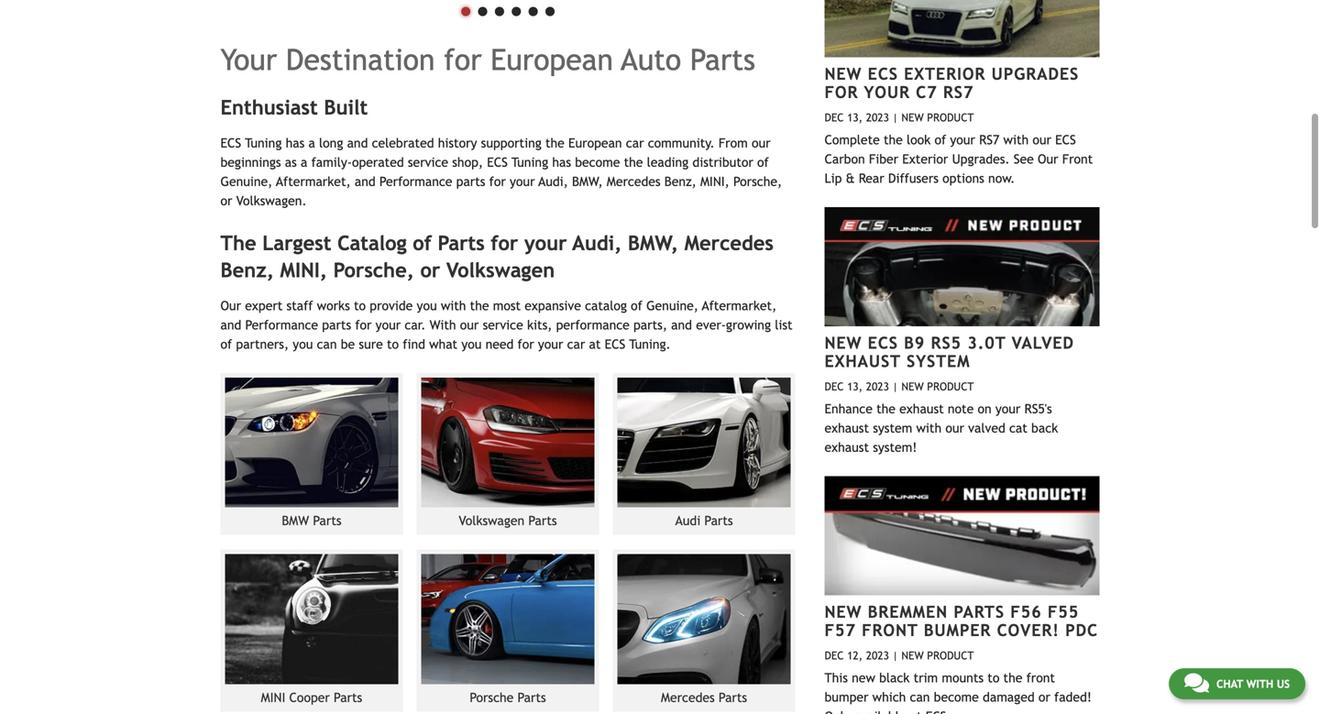 Task type: describe. For each thing, give the bounding box(es) containing it.
new ecs exterior upgrades for your c7 rs7
[[825, 64, 1079, 102]]

1 horizontal spatial a
[[309, 136, 315, 150]]

which
[[873, 690, 906, 705]]

12,
[[847, 649, 863, 662]]

of up parts,
[[631, 298, 643, 313]]

look
[[907, 132, 931, 147]]

mini cooper parts link
[[221, 550, 403, 712]]

built
[[324, 96, 368, 119]]

0 horizontal spatial you
[[293, 337, 313, 352]]

audi, inside ecs tuning has a long and celebrated history supporting the european car community. from our beginnings as a family-operated service shop, ecs tuning has become the leading distributor of genuine, aftermarket, and performance parts for your audi, bmw, mercedes benz, mini, porsche, or volkswagen.
[[539, 174, 568, 189]]

performance
[[556, 318, 630, 332]]

parts,
[[634, 318, 668, 332]]

kits,
[[527, 318, 552, 332]]

need
[[486, 337, 514, 352]]

with inside dec 13, 2023 | new product enhance the exhaust note on your rs5's exhaust system with our valved cat back exhaust system!
[[917, 421, 942, 435]]

carbon
[[825, 152, 865, 166]]

back
[[1032, 421, 1059, 435]]

community.
[[648, 136, 715, 150]]

cooper
[[289, 691, 330, 705]]

2 vertical spatial exhaust
[[825, 440, 869, 455]]

1 horizontal spatial you
[[417, 298, 437, 313]]

0 vertical spatial your
[[221, 43, 277, 77]]

benz, inside ecs tuning has a long and celebrated history supporting the european car community. from our beginnings as a family-operated service shop, ecs tuning has become the leading distributor of genuine, aftermarket, and performance parts for your audi, bmw, mercedes benz, mini, porsche, or volkswagen.
[[665, 174, 697, 189]]

f55
[[1048, 602, 1080, 622]]

faded!
[[1055, 690, 1092, 705]]

0 vertical spatial exhaust
[[900, 401, 944, 416]]

to inside 'dec 12, 2023 | new product this new black trim mounts to the front bumper which can become damaged or faded! only available at ecs.'
[[988, 671, 1000, 685]]

dec for new ecs b9 rs5 3.0t valved exhaust system
[[825, 380, 844, 393]]

| for front
[[893, 649, 899, 662]]

1 vertical spatial a
[[301, 155, 308, 170]]

comments image
[[1185, 672, 1210, 694]]

new bremmen parts f56 f55 f57  front bumper cover! pdc
[[825, 602, 1099, 640]]

rs5's
[[1025, 401, 1053, 416]]

or inside ecs tuning has a long and celebrated history supporting the european car community. from our beginnings as a family-operated service shop, ecs tuning has become the leading distributor of genuine, aftermarket, and performance parts for your audi, bmw, mercedes benz, mini, porsche, or volkswagen.
[[221, 193, 232, 208]]

system
[[907, 352, 971, 371]]

of inside the largest catalog of parts for your audi, bmw, mercedes benz, mini, porsche, or volkswagen
[[413, 231, 432, 255]]

0 vertical spatial to
[[354, 298, 366, 313]]

product for rs7
[[927, 111, 974, 124]]

| for exhaust
[[893, 380, 899, 393]]

0 vertical spatial has
[[286, 136, 305, 150]]

exterior inside new ecs exterior upgrades for your c7 rs7
[[904, 64, 986, 83]]

dec for new ecs exterior upgrades for your c7 rs7
[[825, 111, 844, 124]]

your inside dec 13, 2023 | new product complete the look of your rs7 with our ecs carbon fiber exterior upgrades. see our front lip & rear diffusers options now.
[[950, 132, 976, 147]]

valved
[[1012, 333, 1075, 352]]

us
[[1277, 678, 1290, 691]]

from
[[719, 136, 748, 150]]

volkswagen parts link
[[417, 373, 599, 535]]

staff
[[287, 298, 313, 313]]

on
[[978, 401, 992, 416]]

new for exterior
[[902, 111, 924, 124]]

your down kits,
[[538, 337, 563, 352]]

complete
[[825, 132, 880, 147]]

exhaust
[[825, 352, 901, 371]]

audi parts
[[675, 514, 733, 528]]

0 vertical spatial european
[[491, 43, 613, 77]]

parts inside "link"
[[529, 514, 557, 528]]

volkswagen.
[[236, 193, 307, 208]]

pdc
[[1066, 621, 1099, 640]]

new for front
[[825, 602, 862, 622]]

new
[[852, 671, 876, 685]]

our inside dec 13, 2023 | new product complete the look of your rs7 with our ecs carbon fiber exterior upgrades. see our front lip & rear diffusers options now.
[[1033, 132, 1052, 147]]

upgrades
[[992, 64, 1079, 83]]

0 vertical spatial tuning
[[245, 136, 282, 150]]

new bremmen parts f56 f55 f57  front bumper cover! pdc link
[[825, 602, 1099, 640]]

the inside dec 13, 2023 | new product complete the look of your rs7 with our ecs carbon fiber exterior upgrades. see our front lip & rear diffusers options now.
[[884, 132, 903, 147]]

ecs.
[[926, 709, 952, 714]]

as
[[285, 155, 297, 170]]

ecs inside dec 13, 2023 | new product complete the look of your rs7 with our ecs carbon fiber exterior upgrades. see our front lip & rear diffusers options now.
[[1056, 132, 1076, 147]]

front
[[1027, 671, 1056, 685]]

mini
[[261, 691, 286, 705]]

2023 for c7
[[866, 111, 889, 124]]

with left 'us'
[[1247, 678, 1274, 691]]

supporting
[[481, 136, 542, 150]]

aftermarket, inside our expert staff works to provide you with the most expansive catalog of genuine, aftermarket, and performance parts for your car. with our service kits, performance parts, and ever-growing list of partners, you can be sure to find what you need for your car at ecs tuning.
[[702, 298, 777, 313]]

for up sure
[[355, 318, 372, 332]]

new inside new ecs exterior upgrades for your c7 rs7
[[825, 64, 862, 83]]

your down provide
[[376, 318, 401, 332]]

for
[[825, 83, 859, 102]]

now.
[[989, 171, 1015, 185]]

1 vertical spatial to
[[387, 337, 399, 352]]

what
[[429, 337, 458, 352]]

enthusiast built
[[221, 96, 368, 119]]

new ecs b9 rs5 3.0t valved exhaust system
[[825, 333, 1075, 371]]

our inside dec 13, 2023 | new product enhance the exhaust note on your rs5's exhaust system with our valved cat back exhaust system!
[[946, 421, 965, 435]]

expansive
[[525, 298, 581, 313]]

rear
[[859, 171, 885, 185]]

ecs inside new ecs b9 rs5 3.0t valved exhaust system
[[868, 333, 899, 352]]

bmw
[[282, 514, 309, 528]]

bmw, inside the largest catalog of parts for your audi, bmw, mercedes benz, mini, porsche, or volkswagen
[[628, 231, 679, 255]]

with inside dec 13, 2023 | new product complete the look of your rs7 with our ecs carbon fiber exterior upgrades. see our front lip & rear diffusers options now.
[[1004, 132, 1029, 147]]

porsche
[[470, 691, 514, 705]]

our inside dec 13, 2023 | new product complete the look of your rs7 with our ecs carbon fiber exterior upgrades. see our front lip & rear diffusers options now.
[[1038, 152, 1059, 166]]

or inside the largest catalog of parts for your audi, bmw, mercedes benz, mini, porsche, or volkswagen
[[420, 259, 440, 282]]

| for c7
[[893, 111, 899, 124]]

fiber
[[869, 152, 899, 166]]

provide
[[370, 298, 413, 313]]

at inside 'dec 12, 2023 | new product this new black trim mounts to the front bumper which can become damaged or faded! only available at ecs.'
[[910, 709, 922, 714]]

catalog
[[338, 231, 407, 255]]

be
[[341, 337, 355, 352]]

2 horizontal spatial you
[[462, 337, 482, 352]]

mini, inside the largest catalog of parts for your audi, bmw, mercedes benz, mini, porsche, or volkswagen
[[280, 259, 327, 282]]

auto
[[622, 43, 681, 77]]

mercedes parts
[[661, 691, 747, 705]]

with
[[430, 318, 456, 332]]

european inside ecs tuning has a long and celebrated history supporting the european car community. from our beginnings as a family-operated service shop, ecs tuning has become the leading distributor of genuine, aftermarket, and performance parts for your audi, bmw, mercedes benz, mini, porsche, or volkswagen.
[[569, 136, 622, 150]]

mini cooper parts
[[261, 691, 362, 705]]

porsche, inside ecs tuning has a long and celebrated history supporting the european car community. from our beginnings as a family-operated service shop, ecs tuning has become the leading distributor of genuine, aftermarket, and performance parts for your audi, bmw, mercedes benz, mini, porsche, or volkswagen.
[[734, 174, 782, 189]]

volkswagen inside the largest catalog of parts for your audi, bmw, mercedes benz, mini, porsche, or volkswagen
[[447, 259, 555, 282]]

can inside 'dec 12, 2023 | new product this new black trim mounts to the front bumper which can become damaged or faded! only available at ecs.'
[[910, 690, 930, 705]]

cover!
[[997, 621, 1060, 640]]

ecs up beginnings at the left
[[221, 136, 241, 150]]

shop,
[[452, 155, 483, 170]]

13, for new ecs b9 rs5 3.0t valved exhaust system
[[847, 380, 863, 393]]

bumper
[[825, 690, 869, 705]]

become inside 'dec 12, 2023 | new product this new black trim mounts to the front bumper which can become damaged or faded! only available at ecs.'
[[934, 690, 979, 705]]

our expert staff works to provide you with the most expansive catalog of genuine, aftermarket, and performance parts for your car. with our service kits, performance parts, and ever-growing list of partners, you can be sure to find what you need for your car at ecs tuning.
[[221, 298, 793, 352]]

new for exhaust
[[825, 333, 862, 352]]

bmw, inside ecs tuning has a long and celebrated history supporting the european car community. from our beginnings as a family-operated service shop, ecs tuning has become the leading distributor of genuine, aftermarket, and performance parts for your audi, bmw, mercedes benz, mini, porsche, or volkswagen.
[[572, 174, 603, 189]]

damaged
[[983, 690, 1035, 705]]

audi
[[675, 514, 701, 528]]

2 vertical spatial mercedes
[[661, 691, 715, 705]]

see
[[1014, 152, 1034, 166]]

the left leading
[[624, 155, 643, 170]]

parts inside new bremmen parts f56 f55 f57  front bumper cover! pdc
[[954, 602, 1005, 622]]

our inside our expert staff works to provide you with the most expansive catalog of genuine, aftermarket, and performance parts for your car. with our service kits, performance parts, and ever-growing list of partners, you can be sure to find what you need for your car at ecs tuning.
[[221, 298, 241, 313]]

become inside ecs tuning has a long and celebrated history supporting the european car community. from our beginnings as a family-operated service shop, ecs tuning has become the leading distributor of genuine, aftermarket, and performance parts for your audi, bmw, mercedes benz, mini, porsche, or volkswagen.
[[575, 155, 620, 170]]

the right 'supporting'
[[546, 136, 565, 150]]

benz, inside the largest catalog of parts for your audi, bmw, mercedes benz, mini, porsche, or volkswagen
[[221, 259, 274, 282]]

dec 13, 2023 | new product complete the look of your rs7 with our ecs carbon fiber exterior upgrades. see our front lip & rear diffusers options now.
[[825, 111, 1093, 185]]

front inside new bremmen parts f56 f55 f57  front bumper cover! pdc
[[862, 621, 919, 640]]

our inside our expert staff works to provide you with the most expansive catalog of genuine, aftermarket, and performance parts for your car. with our service kits, performance parts, and ever-growing list of partners, you can be sure to find what you need for your car at ecs tuning.
[[460, 318, 479, 332]]

rs7 inside dec 13, 2023 | new product complete the look of your rs7 with our ecs carbon fiber exterior upgrades. see our front lip & rear diffusers options now.
[[980, 132, 1000, 147]]

volkswagen inside "link"
[[459, 514, 525, 528]]

your inside dec 13, 2023 | new product enhance the exhaust note on your rs5's exhaust system with our valved cat back exhaust system!
[[996, 401, 1021, 416]]

your inside ecs tuning has a long and celebrated history supporting the european car community. from our beginnings as a family-operated service shop, ecs tuning has become the leading distributor of genuine, aftermarket, and performance parts for your audi, bmw, mercedes benz, mini, porsche, or volkswagen.
[[510, 174, 535, 189]]

&
[[846, 171, 855, 185]]

volkswagen parts
[[459, 514, 557, 528]]

distributor
[[693, 155, 754, 170]]

new for parts
[[902, 649, 924, 662]]

our inside ecs tuning has a long and celebrated history supporting the european car community. from our beginnings as a family-operated service shop, ecs tuning has become the leading distributor of genuine, aftermarket, and performance parts for your audi, bmw, mercedes benz, mini, porsche, or volkswagen.
[[752, 136, 771, 150]]

and left ever-
[[671, 318, 692, 332]]



Task type: locate. For each thing, give the bounding box(es) containing it.
mounts
[[942, 671, 984, 685]]

new inside new ecs b9 rs5 3.0t valved exhaust system
[[825, 333, 862, 352]]

your
[[221, 43, 277, 77], [864, 83, 911, 102]]

2 vertical spatial product
[[927, 649, 974, 662]]

service
[[408, 155, 449, 170], [483, 318, 523, 332]]

0 vertical spatial dec
[[825, 111, 844, 124]]

tuning
[[245, 136, 282, 150], [512, 155, 549, 170]]

new up 12, at the right bottom of page
[[825, 602, 862, 622]]

mercedes inside the largest catalog of parts for your audi, bmw, mercedes benz, mini, porsche, or volkswagen
[[685, 231, 774, 255]]

mini, down largest
[[280, 259, 327, 282]]

13, for new ecs exterior upgrades for your c7 rs7
[[847, 111, 863, 124]]

service down celebrated
[[408, 155, 449, 170]]

mini,
[[701, 174, 730, 189], [280, 259, 327, 282]]

1 vertical spatial exterior
[[903, 152, 949, 166]]

catalog
[[585, 298, 627, 313]]

0 horizontal spatial or
[[221, 193, 232, 208]]

product down new ecs exterior upgrades for your c7 rs7
[[927, 111, 974, 124]]

porsche, down "distributor" at right top
[[734, 174, 782, 189]]

dec inside dec 13, 2023 | new product enhance the exhaust note on your rs5's exhaust system with our valved cat back exhaust system!
[[825, 380, 844, 393]]

2 vertical spatial 2023
[[866, 649, 889, 662]]

of right "catalog"
[[413, 231, 432, 255]]

0 vertical spatial 13,
[[847, 111, 863, 124]]

| inside dec 13, 2023 | new product complete the look of your rs7 with our ecs carbon fiber exterior upgrades. see our front lip & rear diffusers options now.
[[893, 111, 899, 124]]

0 vertical spatial performance
[[380, 174, 453, 189]]

celebrated
[[372, 136, 434, 150]]

ecs inside new ecs exterior upgrades for your c7 rs7
[[868, 64, 899, 83]]

2 13, from the top
[[847, 380, 863, 393]]

you down "staff"
[[293, 337, 313, 352]]

new inside dec 13, 2023 | new product complete the look of your rs7 with our ecs carbon fiber exterior upgrades. see our front lip & rear diffusers options now.
[[902, 111, 924, 124]]

options
[[943, 171, 985, 185]]

0 horizontal spatial performance
[[245, 318, 318, 332]]

aftermarket, inside ecs tuning has a long and celebrated history supporting the european car community. from our beginnings as a family-operated service shop, ecs tuning has become the leading distributor of genuine, aftermarket, and performance parts for your audi, bmw, mercedes benz, mini, porsche, or volkswagen.
[[276, 174, 351, 189]]

the inside our expert staff works to provide you with the most expansive catalog of genuine, aftermarket, and performance parts for your car. with our service kits, performance parts, and ever-growing list of partners, you can be sure to find what you need for your car at ecs tuning.
[[470, 298, 489, 313]]

0 vertical spatial service
[[408, 155, 449, 170]]

1 horizontal spatial genuine,
[[647, 298, 699, 313]]

1 horizontal spatial to
[[387, 337, 399, 352]]

new ecs exterior upgrades for your c7 rs7 image
[[825, 0, 1100, 57]]

chat
[[1217, 678, 1244, 691]]

0 vertical spatial 2023
[[866, 111, 889, 124]]

2 vertical spatial or
[[1039, 690, 1051, 705]]

1 vertical spatial mercedes
[[685, 231, 774, 255]]

1 product from the top
[[927, 111, 974, 124]]

bumper
[[924, 621, 992, 640]]

1 vertical spatial performance
[[245, 318, 318, 332]]

0 horizontal spatial to
[[354, 298, 366, 313]]

at down performance
[[589, 337, 601, 352]]

1 vertical spatial tuning
[[512, 155, 549, 170]]

dec up enhance
[[825, 380, 844, 393]]

bmw parts link
[[221, 373, 403, 535]]

genuine, inside our expert staff works to provide you with the most expansive catalog of genuine, aftermarket, and performance parts for your car. with our service kits, performance parts, and ever-growing list of partners, you can be sure to find what you need for your car at ecs tuning.
[[647, 298, 699, 313]]

1 dec from the top
[[825, 111, 844, 124]]

works
[[317, 298, 350, 313]]

new
[[825, 64, 862, 83], [902, 111, 924, 124], [902, 380, 924, 393], [902, 649, 924, 662]]

new ecs exterior upgrades for your c7 rs7 link
[[825, 64, 1079, 102]]

leading
[[647, 155, 689, 170]]

at left ecs.
[[910, 709, 922, 714]]

can inside our expert staff works to provide you with the most expansive catalog of genuine, aftermarket, and performance parts for your car. with our service kits, performance parts, and ever-growing list of partners, you can be sure to find what you need for your car at ecs tuning.
[[317, 337, 337, 352]]

3.0t
[[968, 333, 1006, 352]]

aftermarket, up growing
[[702, 298, 777, 313]]

the
[[221, 231, 256, 255]]

0 horizontal spatial car
[[567, 337, 585, 352]]

mercedes parts link
[[613, 550, 796, 712]]

become left leading
[[575, 155, 620, 170]]

our right with
[[460, 318, 479, 332]]

enthusiast
[[221, 96, 318, 119]]

1 horizontal spatial can
[[910, 690, 930, 705]]

or inside 'dec 12, 2023 | new product this new black trim mounts to the front bumper which can become damaged or faded! only available at ecs.'
[[1039, 690, 1051, 705]]

2023 for front
[[866, 649, 889, 662]]

genuine,
[[221, 174, 273, 189], [647, 298, 699, 313]]

front
[[1063, 152, 1093, 166], [862, 621, 919, 640]]

performance inside ecs tuning has a long and celebrated history supporting the european car community. from our beginnings as a family-operated service shop, ecs tuning has become the leading distributor of genuine, aftermarket, and performance parts for your audi, bmw, mercedes benz, mini, porsche, or volkswagen.
[[380, 174, 453, 189]]

mercedes inside ecs tuning has a long and celebrated history supporting the european car community. from our beginnings as a family-operated service shop, ecs tuning has become the leading distributor of genuine, aftermarket, and performance parts for your audi, bmw, mercedes benz, mini, porsche, or volkswagen.
[[607, 174, 661, 189]]

1 vertical spatial porsche,
[[333, 259, 414, 282]]

and right long
[[347, 136, 368, 150]]

new for b9
[[902, 380, 924, 393]]

dec for new bremmen parts f56 f55 f57  front bumper cover! pdc
[[825, 649, 844, 662]]

genuine, up parts,
[[647, 298, 699, 313]]

1 13, from the top
[[847, 111, 863, 124]]

new inside new bremmen parts f56 f55 f57  front bumper cover! pdc
[[825, 602, 862, 622]]

expert
[[245, 298, 283, 313]]

0 horizontal spatial parts
[[322, 318, 351, 332]]

0 horizontal spatial benz,
[[221, 259, 274, 282]]

new inside 'dec 12, 2023 | new product this new black trim mounts to the front bumper which can become damaged or faded! only available at ecs.'
[[902, 649, 924, 662]]

2023
[[866, 111, 889, 124], [866, 380, 889, 393], [866, 649, 889, 662]]

for up most
[[491, 231, 518, 255]]

2023 down exhaust
[[866, 380, 889, 393]]

0 vertical spatial audi,
[[539, 174, 568, 189]]

2 vertical spatial dec
[[825, 649, 844, 662]]

family-
[[311, 155, 352, 170]]

our right from
[[752, 136, 771, 150]]

1 vertical spatial front
[[862, 621, 919, 640]]

at
[[589, 337, 601, 352], [910, 709, 922, 714]]

2 product from the top
[[927, 380, 974, 393]]

new up trim
[[902, 649, 924, 662]]

3 product from the top
[[927, 649, 974, 662]]

exhaust
[[900, 401, 944, 416], [825, 421, 869, 435], [825, 440, 869, 455]]

tuning up beginnings at the left
[[245, 136, 282, 150]]

1 horizontal spatial parts
[[456, 174, 486, 189]]

sure
[[359, 337, 383, 352]]

1 vertical spatial has
[[552, 155, 571, 170]]

new up 'look'
[[902, 111, 924, 124]]

1 vertical spatial dec
[[825, 380, 844, 393]]

new ecs b9 rs5 3.0t valved exhaust system link
[[825, 333, 1075, 371]]

1 vertical spatial genuine,
[[647, 298, 699, 313]]

the up fiber
[[884, 132, 903, 147]]

with right system
[[917, 421, 942, 435]]

your up upgrades.
[[950, 132, 976, 147]]

13, inside dec 13, 2023 | new product enhance the exhaust note on your rs5's exhaust system with our valved cat back exhaust system!
[[847, 380, 863, 393]]

only
[[825, 709, 851, 714]]

1 horizontal spatial or
[[420, 259, 440, 282]]

0 vertical spatial parts
[[456, 174, 486, 189]]

| up black
[[893, 649, 899, 662]]

parts down the "works"
[[322, 318, 351, 332]]

ecs right the for
[[868, 64, 899, 83]]

to right the "works"
[[354, 298, 366, 313]]

and
[[347, 136, 368, 150], [355, 174, 376, 189], [221, 318, 241, 332], [671, 318, 692, 332]]

2023 right 12, at the right bottom of page
[[866, 649, 889, 662]]

service inside our expert staff works to provide you with the most expansive catalog of genuine, aftermarket, and performance parts for your car. with our service kits, performance parts, and ever-growing list of partners, you can be sure to find what you need for your car at ecs tuning.
[[483, 318, 523, 332]]

0 horizontal spatial at
[[589, 337, 601, 352]]

2 vertical spatial |
[[893, 649, 899, 662]]

parts inside ecs tuning has a long and celebrated history supporting the european car community. from our beginnings as a family-operated service shop, ecs tuning has become the leading distributor of genuine, aftermarket, and performance parts for your audi, bmw, mercedes benz, mini, porsche, or volkswagen.
[[456, 174, 486, 189]]

or up with
[[420, 259, 440, 282]]

ecs left b9
[[868, 333, 899, 352]]

2 horizontal spatial to
[[988, 671, 1000, 685]]

parts inside our expert staff works to provide you with the most expansive catalog of genuine, aftermarket, and performance parts for your car. with our service kits, performance parts, and ever-growing list of partners, you can be sure to find what you need for your car at ecs tuning.
[[322, 318, 351, 332]]

dec down the for
[[825, 111, 844, 124]]

car inside ecs tuning has a long and celebrated history supporting the european car community. from our beginnings as a family-operated service shop, ecs tuning has become the leading distributor of genuine, aftermarket, and performance parts for your audi, bmw, mercedes benz, mini, porsche, or volkswagen.
[[626, 136, 644, 150]]

product inside 'dec 12, 2023 | new product this new black trim mounts to the front bumper which can become damaged or faded! only available at ecs.'
[[927, 649, 974, 662]]

to
[[354, 298, 366, 313], [387, 337, 399, 352], [988, 671, 1000, 685]]

our left expert
[[221, 298, 241, 313]]

0 horizontal spatial has
[[286, 136, 305, 150]]

1 vertical spatial european
[[569, 136, 622, 150]]

dec left 12, at the right bottom of page
[[825, 649, 844, 662]]

2023 for exhaust
[[866, 380, 889, 393]]

car left community.
[[626, 136, 644, 150]]

0 vertical spatial at
[[589, 337, 601, 352]]

0 vertical spatial bmw,
[[572, 174, 603, 189]]

product up 'mounts'
[[927, 649, 974, 662]]

1 horizontal spatial performance
[[380, 174, 453, 189]]

1 vertical spatial audi,
[[573, 231, 622, 255]]

1 vertical spatial rs7
[[980, 132, 1000, 147]]

new bremmen parts f56 f55 f57  front bumper cover! pdc image
[[825, 476, 1100, 595]]

diffusers
[[889, 171, 939, 185]]

1 vertical spatial mini,
[[280, 259, 327, 282]]

most
[[493, 298, 521, 313]]

1 vertical spatial |
[[893, 380, 899, 393]]

0 horizontal spatial service
[[408, 155, 449, 170]]

0 horizontal spatial rs7
[[944, 83, 974, 102]]

0 vertical spatial product
[[927, 111, 974, 124]]

| inside 'dec 12, 2023 | new product this new black trim mounts to the front bumper which can become damaged or faded! only available at ecs.'
[[893, 649, 899, 662]]

0 vertical spatial a
[[309, 136, 315, 150]]

1 horizontal spatial mini,
[[701, 174, 730, 189]]

0 horizontal spatial bmw,
[[572, 174, 603, 189]]

porsche, inside the largest catalog of parts for your audi, bmw, mercedes benz, mini, porsche, or volkswagen
[[333, 259, 414, 282]]

parts
[[456, 174, 486, 189], [322, 318, 351, 332]]

destination
[[286, 43, 435, 77]]

1 horizontal spatial our
[[1038, 152, 1059, 166]]

3 2023 from the top
[[866, 649, 889, 662]]

b9
[[904, 333, 926, 352]]

to left find
[[387, 337, 399, 352]]

our right see
[[1038, 152, 1059, 166]]

car down performance
[[567, 337, 585, 352]]

rs5
[[931, 333, 962, 352]]

your inside new ecs exterior upgrades for your c7 rs7
[[864, 83, 911, 102]]

2 | from the top
[[893, 380, 899, 393]]

our
[[1038, 152, 1059, 166], [221, 298, 241, 313]]

1 horizontal spatial tuning
[[512, 155, 549, 170]]

your up expansive
[[525, 231, 567, 255]]

product up the note
[[927, 380, 974, 393]]

for inside ecs tuning has a long and celebrated history supporting the european car community. from our beginnings as a family-operated service shop, ecs tuning has become the leading distributor of genuine, aftermarket, and performance parts for your audi, bmw, mercedes benz, mini, porsche, or volkswagen.
[[489, 174, 506, 189]]

0 vertical spatial or
[[221, 193, 232, 208]]

of right 'look'
[[935, 132, 947, 147]]

audi, up catalog
[[573, 231, 622, 255]]

bmw parts
[[282, 514, 342, 528]]

rs7 right c7
[[944, 83, 974, 102]]

beginnings
[[221, 155, 281, 170]]

ever-
[[696, 318, 726, 332]]

1 horizontal spatial audi,
[[573, 231, 622, 255]]

partners,
[[236, 337, 289, 352]]

1 horizontal spatial front
[[1063, 152, 1093, 166]]

for down kits,
[[518, 337, 534, 352]]

audi parts link
[[613, 373, 796, 535]]

2 horizontal spatial or
[[1039, 690, 1051, 705]]

0 vertical spatial car
[[626, 136, 644, 150]]

with up see
[[1004, 132, 1029, 147]]

product
[[927, 111, 974, 124], [927, 380, 974, 393], [927, 649, 974, 662]]

of inside ecs tuning has a long and celebrated history supporting the european car community. from our beginnings as a family-operated service shop, ecs tuning has become the leading distributor of genuine, aftermarket, and performance parts for your audi, bmw, mercedes benz, mini, porsche, or volkswagen.
[[758, 155, 769, 170]]

new up enhance
[[825, 333, 862, 352]]

1 horizontal spatial benz,
[[665, 174, 697, 189]]

0 vertical spatial genuine,
[[221, 174, 273, 189]]

performance down expert
[[245, 318, 318, 332]]

1 horizontal spatial your
[[864, 83, 911, 102]]

rs7 inside new ecs exterior upgrades for your c7 rs7
[[944, 83, 974, 102]]

service inside ecs tuning has a long and celebrated history supporting the european car community. from our beginnings as a family-operated service shop, ecs tuning has become the leading distributor of genuine, aftermarket, and performance parts for your audi, bmw, mercedes benz, mini, porsche, or volkswagen.
[[408, 155, 449, 170]]

the up system
[[877, 401, 896, 416]]

0 vertical spatial rs7
[[944, 83, 974, 102]]

2 new from the top
[[825, 602, 862, 622]]

you up "car."
[[417, 298, 437, 313]]

product for bumper
[[927, 649, 974, 662]]

performance inside our expert staff works to provide you with the most expansive catalog of genuine, aftermarket, and performance parts for your car. with our service kits, performance parts, and ever-growing list of partners, you can be sure to find what you need for your car at ecs tuning.
[[245, 318, 318, 332]]

3 dec from the top
[[825, 649, 844, 662]]

parts down "shop,"
[[456, 174, 486, 189]]

to up damaged
[[988, 671, 1000, 685]]

mini, down "distributor" at right top
[[701, 174, 730, 189]]

upgrades.
[[952, 152, 1010, 166]]

the inside dec 13, 2023 | new product enhance the exhaust note on your rs5's exhaust system with our valved cat back exhaust system!
[[877, 401, 896, 416]]

| up fiber
[[893, 111, 899, 124]]

your inside the largest catalog of parts for your audi, bmw, mercedes benz, mini, porsche, or volkswagen
[[525, 231, 567, 255]]

0 vertical spatial volkswagen
[[447, 259, 555, 282]]

performance down celebrated
[[380, 174, 453, 189]]

1 horizontal spatial service
[[483, 318, 523, 332]]

valved
[[969, 421, 1006, 435]]

1 vertical spatial exhaust
[[825, 421, 869, 435]]

1 vertical spatial bmw,
[[628, 231, 679, 255]]

dec inside 'dec 12, 2023 | new product this new black trim mounts to the front bumper which can become damaged or faded! only available at ecs.'
[[825, 649, 844, 662]]

the up damaged
[[1004, 671, 1023, 685]]

ecs inside our expert staff works to provide you with the most expansive catalog of genuine, aftermarket, and performance parts for your car. with our service kits, performance parts, and ever-growing list of partners, you can be sure to find what you need for your car at ecs tuning.
[[605, 337, 626, 352]]

| inside dec 13, 2023 | new product enhance the exhaust note on your rs5's exhaust system with our valved cat back exhaust system!
[[893, 380, 899, 393]]

history
[[438, 136, 477, 150]]

has
[[286, 136, 305, 150], [552, 155, 571, 170]]

car inside our expert staff works to provide you with the most expansive catalog of genuine, aftermarket, and performance parts for your car. with our service kits, performance parts, and ever-growing list of partners, you can be sure to find what you need for your car at ecs tuning.
[[567, 337, 585, 352]]

of inside dec 13, 2023 | new product complete the look of your rs7 with our ecs carbon fiber exterior upgrades. see our front lip & rear diffusers options now.
[[935, 132, 947, 147]]

system
[[873, 421, 913, 435]]

product for system
[[927, 380, 974, 393]]

0 vertical spatial |
[[893, 111, 899, 124]]

1 vertical spatial parts
[[322, 318, 351, 332]]

f57
[[825, 621, 856, 640]]

1 vertical spatial your
[[864, 83, 911, 102]]

car
[[626, 136, 644, 150], [567, 337, 585, 352]]

1 horizontal spatial car
[[626, 136, 644, 150]]

trim
[[914, 671, 938, 685]]

genuine, down beginnings at the left
[[221, 174, 273, 189]]

system!
[[873, 440, 917, 455]]

2 2023 from the top
[[866, 380, 889, 393]]

2023 inside dec 13, 2023 | new product complete the look of your rs7 with our ecs carbon fiber exterior upgrades. see our front lip & rear diffusers options now.
[[866, 111, 889, 124]]

the left most
[[470, 298, 489, 313]]

genuine, inside ecs tuning has a long and celebrated history supporting the european car community. from our beginnings as a family-operated service shop, ecs tuning has become the leading distributor of genuine, aftermarket, and performance parts for your audi, bmw, mercedes benz, mini, porsche, or volkswagen.
[[221, 174, 273, 189]]

aftermarket,
[[276, 174, 351, 189], [702, 298, 777, 313]]

your up enthusiast
[[221, 43, 277, 77]]

ecs down performance
[[605, 337, 626, 352]]

0 horizontal spatial audi,
[[539, 174, 568, 189]]

for up history on the left of page
[[444, 43, 482, 77]]

1 2023 from the top
[[866, 111, 889, 124]]

operated
[[352, 155, 404, 170]]

3 | from the top
[[893, 649, 899, 662]]

new up complete
[[825, 64, 862, 83]]

0 vertical spatial mini,
[[701, 174, 730, 189]]

1 horizontal spatial bmw,
[[628, 231, 679, 255]]

your destination for european auto parts
[[221, 43, 756, 77]]

2023 up complete
[[866, 111, 889, 124]]

ecs down 'supporting'
[[487, 155, 508, 170]]

car.
[[405, 318, 426, 332]]

parts inside the largest catalog of parts for your audi, bmw, mercedes benz, mini, porsche, or volkswagen
[[438, 231, 485, 255]]

dec
[[825, 111, 844, 124], [825, 380, 844, 393], [825, 649, 844, 662]]

13, inside dec 13, 2023 | new product complete the look of your rs7 with our ecs carbon fiber exterior upgrades. see our front lip & rear diffusers options now.
[[847, 111, 863, 124]]

and up partners,
[[221, 318, 241, 332]]

0 vertical spatial front
[[1063, 152, 1093, 166]]

the inside 'dec 12, 2023 | new product this new black trim mounts to the front bumper which can become damaged or faded! only available at ecs.'
[[1004, 671, 1023, 685]]

1 new from the top
[[825, 333, 862, 352]]

1 vertical spatial benz,
[[221, 259, 274, 282]]

at inside our expert staff works to provide you with the most expansive catalog of genuine, aftermarket, and performance parts for your car. with our service kits, performance parts, and ever-growing list of partners, you can be sure to find what you need for your car at ecs tuning.
[[589, 337, 601, 352]]

with inside our expert staff works to provide you with the most expansive catalog of genuine, aftermarket, and performance parts for your car. with our service kits, performance parts, and ever-growing list of partners, you can be sure to find what you need for your car at ecs tuning.
[[441, 298, 466, 313]]

exterior down new ecs exterior upgrades for your c7 rs7 image
[[904, 64, 986, 83]]

new inside dec 13, 2023 | new product enhance the exhaust note on your rs5's exhaust system with our valved cat back exhaust system!
[[902, 380, 924, 393]]

porsche, down "catalog"
[[333, 259, 414, 282]]

can down trim
[[910, 690, 930, 705]]

exterior
[[904, 64, 986, 83], [903, 152, 949, 166]]

0 horizontal spatial become
[[575, 155, 620, 170]]

dec inside dec 13, 2023 | new product complete the look of your rs7 with our ecs carbon fiber exterior upgrades. see our front lip & rear diffusers options now.
[[825, 111, 844, 124]]

exterior down 'look'
[[903, 152, 949, 166]]

black
[[880, 671, 910, 685]]

0 vertical spatial aftermarket,
[[276, 174, 351, 189]]

2 vertical spatial to
[[988, 671, 1000, 685]]

benz, down the
[[221, 259, 274, 282]]

0 horizontal spatial front
[[862, 621, 919, 640]]

2 dec from the top
[[825, 380, 844, 393]]

0 horizontal spatial can
[[317, 337, 337, 352]]

your up cat
[[996, 401, 1021, 416]]

with up with
[[441, 298, 466, 313]]

product inside dec 13, 2023 | new product enhance the exhaust note on your rs5's exhaust system with our valved cat back exhaust system!
[[927, 380, 974, 393]]

tuning.
[[629, 337, 671, 352]]

2023 inside 'dec 12, 2023 | new product this new black trim mounts to the front bumper which can become damaged or faded! only available at ecs.'
[[866, 649, 889, 662]]

become down 'mounts'
[[934, 690, 979, 705]]

parts
[[690, 43, 756, 77], [438, 231, 485, 255], [313, 514, 342, 528], [529, 514, 557, 528], [705, 514, 733, 528], [954, 602, 1005, 622], [334, 691, 362, 705], [518, 691, 546, 705], [719, 691, 747, 705]]

of left partners,
[[221, 337, 232, 352]]

0 vertical spatial benz,
[[665, 174, 697, 189]]

benz, down leading
[[665, 174, 697, 189]]

porsche,
[[734, 174, 782, 189], [333, 259, 414, 282]]

chat with us
[[1217, 678, 1290, 691]]

new ecs b9 rs5 3.0t valved exhaust system image
[[825, 207, 1100, 326]]

lip
[[825, 171, 842, 185]]

dec 13, 2023 | new product enhance the exhaust note on your rs5's exhaust system with our valved cat back exhaust system!
[[825, 380, 1059, 455]]

for inside the largest catalog of parts for your audi, bmw, mercedes benz, mini, porsche, or volkswagen
[[491, 231, 518, 255]]

your down 'supporting'
[[510, 174, 535, 189]]

with
[[1004, 132, 1029, 147], [441, 298, 466, 313], [917, 421, 942, 435], [1247, 678, 1274, 691]]

1 vertical spatial car
[[567, 337, 585, 352]]

0 vertical spatial our
[[1038, 152, 1059, 166]]

rs7 up upgrades.
[[980, 132, 1000, 147]]

0 horizontal spatial a
[[301, 155, 308, 170]]

1 vertical spatial our
[[221, 298, 241, 313]]

exterior inside dec 13, 2023 | new product complete the look of your rs7 with our ecs carbon fiber exterior upgrades. see our front lip & rear diffusers options now.
[[903, 152, 949, 166]]

front inside dec 13, 2023 | new product complete the look of your rs7 with our ecs carbon fiber exterior upgrades. see our front lip & rear diffusers options now.
[[1063, 152, 1093, 166]]

1 | from the top
[[893, 111, 899, 124]]

front right see
[[1063, 152, 1093, 166]]

find
[[403, 337, 425, 352]]

ecs down upgrades
[[1056, 132, 1076, 147]]

and down operated
[[355, 174, 376, 189]]

0 horizontal spatial our
[[221, 298, 241, 313]]

1 horizontal spatial become
[[934, 690, 979, 705]]

audi, down 'supporting'
[[539, 174, 568, 189]]

2023 inside dec 13, 2023 | new product enhance the exhaust note on your rs5's exhaust system with our valved cat back exhaust system!
[[866, 380, 889, 393]]

list
[[775, 318, 793, 332]]

13, up complete
[[847, 111, 863, 124]]

product inside dec 13, 2023 | new product complete the look of your rs7 with our ecs carbon fiber exterior upgrades. see our front lip & rear diffusers options now.
[[927, 111, 974, 124]]

1 horizontal spatial aftermarket,
[[702, 298, 777, 313]]

for down 'supporting'
[[489, 174, 506, 189]]

1 vertical spatial become
[[934, 690, 979, 705]]

1 vertical spatial or
[[420, 259, 440, 282]]

| down exhaust
[[893, 380, 899, 393]]

tuning down 'supporting'
[[512, 155, 549, 170]]

enhance
[[825, 401, 873, 416]]

or
[[221, 193, 232, 208], [420, 259, 440, 282], [1039, 690, 1051, 705]]

c7
[[916, 83, 938, 102]]

new down the system
[[902, 380, 924, 393]]

can left the be
[[317, 337, 337, 352]]

0 vertical spatial porsche,
[[734, 174, 782, 189]]

our down the note
[[946, 421, 965, 435]]

aftermarket, down family-
[[276, 174, 351, 189]]

you left "need"
[[462, 337, 482, 352]]

mini, inside ecs tuning has a long and celebrated history supporting the european car community. from our beginnings as a family-operated service shop, ecs tuning has become the leading distributor of genuine, aftermarket, and performance parts for your audi, bmw, mercedes benz, mini, porsche, or volkswagen.
[[701, 174, 730, 189]]

1 vertical spatial 13,
[[847, 380, 863, 393]]

chat with us link
[[1169, 669, 1306, 700]]

service up "need"
[[483, 318, 523, 332]]

front up 12, at the right bottom of page
[[862, 621, 919, 640]]

audi, inside the largest catalog of parts for your audi, bmw, mercedes benz, mini, porsche, or volkswagen
[[573, 231, 622, 255]]

this
[[825, 671, 848, 685]]

1 vertical spatial volkswagen
[[459, 514, 525, 528]]

13,
[[847, 111, 863, 124], [847, 380, 863, 393]]



Task type: vqa. For each thing, say whether or not it's contained in the screenshot.
car.
yes



